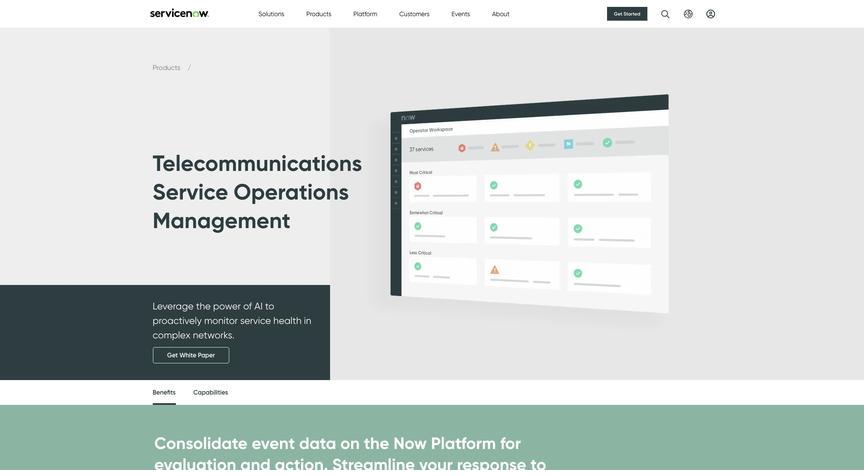 Task type: vqa. For each thing, say whether or not it's contained in the screenshot.
topmost "products"
yes



Task type: locate. For each thing, give the bounding box(es) containing it.
products link
[[153, 63, 182, 72]]

your
[[419, 455, 453, 471]]

get
[[614, 11, 623, 17], [167, 352, 178, 360]]

complex
[[153, 329, 191, 341]]

1 horizontal spatial platform
[[431, 433, 496, 454]]

get for get started
[[614, 11, 623, 17]]

the inside consolidate event data on the now platform for evaluation and action. streamline your response to
[[364, 433, 389, 454]]

about
[[492, 10, 510, 17]]

1 vertical spatial products
[[153, 63, 182, 72]]

get for get white paper
[[167, 352, 178, 360]]

benefits link
[[153, 381, 176, 407]]

service
[[240, 315, 271, 327]]

now
[[394, 433, 427, 454]]

0 horizontal spatial products
[[153, 63, 182, 72]]

benefits
[[153, 389, 176, 397]]

0 horizontal spatial the
[[196, 301, 211, 312]]

0 vertical spatial the
[[196, 301, 211, 312]]

the up "monitor"
[[196, 301, 211, 312]]

evaluation
[[154, 455, 236, 471]]

the inside leverage the power of ai to proactively monitor service health in complex networks.
[[196, 301, 211, 312]]

and
[[240, 455, 271, 471]]

0 horizontal spatial get
[[167, 352, 178, 360]]

1 vertical spatial get
[[167, 352, 178, 360]]

1 horizontal spatial the
[[364, 433, 389, 454]]

the
[[196, 301, 211, 312], [364, 433, 389, 454]]

leverage the power of ai to proactively monitor service health in complex networks.
[[153, 301, 311, 341]]

products for products popup button
[[306, 10, 331, 17]]

1 horizontal spatial get
[[614, 11, 623, 17]]

0 horizontal spatial to
[[265, 301, 274, 312]]

monitor
[[204, 315, 238, 327]]

health
[[273, 315, 302, 327]]

0 vertical spatial products
[[306, 10, 331, 17]]

ai
[[254, 301, 263, 312]]

get left white
[[167, 352, 178, 360]]

the up the streamline
[[364, 433, 389, 454]]

get inside "link"
[[614, 11, 623, 17]]

products for products link
[[153, 63, 182, 72]]

management
[[153, 207, 291, 234]]

data
[[299, 433, 336, 454]]

get started
[[614, 11, 641, 17]]

white
[[179, 352, 196, 360]]

get left started
[[614, 11, 623, 17]]

0 vertical spatial get
[[614, 11, 623, 17]]

products
[[306, 10, 331, 17], [153, 63, 182, 72]]

platform
[[353, 10, 377, 17], [431, 433, 496, 454]]

started
[[624, 11, 641, 17]]

telecommunications
[[153, 150, 362, 177]]

1 horizontal spatial products
[[306, 10, 331, 17]]

1 vertical spatial to
[[531, 455, 546, 471]]

0 vertical spatial platform
[[353, 10, 377, 17]]

service
[[153, 178, 228, 206]]

events button
[[452, 9, 470, 18]]

0 vertical spatial to
[[265, 301, 274, 312]]

servicenow image
[[149, 8, 210, 17]]

to
[[265, 301, 274, 312], [531, 455, 546, 471]]

1 vertical spatial platform
[[431, 433, 496, 454]]

capabilities
[[193, 389, 228, 397]]

proactively
[[153, 315, 202, 327]]

1 horizontal spatial to
[[531, 455, 546, 471]]

1 vertical spatial the
[[364, 433, 389, 454]]



Task type: describe. For each thing, give the bounding box(es) containing it.
products button
[[306, 9, 331, 18]]

platform button
[[353, 9, 377, 18]]

capabilities link
[[193, 381, 228, 406]]

networks.
[[193, 329, 234, 341]]

consolidate event data on the now platform for evaluation and action. streamline your response to
[[154, 433, 546, 471]]

consolidate
[[154, 433, 248, 454]]

solutions button
[[259, 9, 284, 18]]

get white paper
[[167, 352, 215, 360]]

operations
[[234, 178, 349, 206]]

to inside consolidate event data on the now platform for evaluation and action. streamline your response to
[[531, 455, 546, 471]]

leverage
[[153, 301, 194, 312]]

event
[[252, 433, 295, 454]]

action.
[[275, 455, 328, 471]]

0 horizontal spatial platform
[[353, 10, 377, 17]]

events
[[452, 10, 470, 17]]

for
[[500, 433, 521, 454]]

about button
[[492, 9, 510, 18]]

to inside leverage the power of ai to proactively monitor service health in complex networks.
[[265, 301, 274, 312]]

on
[[340, 433, 360, 454]]

go to servicenow account image
[[706, 9, 715, 18]]

customers
[[399, 10, 430, 17]]

solutions
[[259, 10, 284, 17]]

get white paper link
[[153, 347, 229, 364]]

streamline
[[332, 455, 415, 471]]

in
[[304, 315, 311, 327]]

customers button
[[399, 9, 430, 18]]

of
[[243, 301, 252, 312]]

power
[[213, 301, 241, 312]]

telecommunications service operations management
[[153, 150, 362, 234]]

platform inside consolidate event data on the now platform for evaluation and action. streamline your response to
[[431, 433, 496, 454]]

paper
[[198, 352, 215, 360]]

industry solution to manage network performance image
[[91, 28, 719, 381]]

response
[[457, 455, 526, 471]]

get started link
[[607, 7, 647, 21]]



